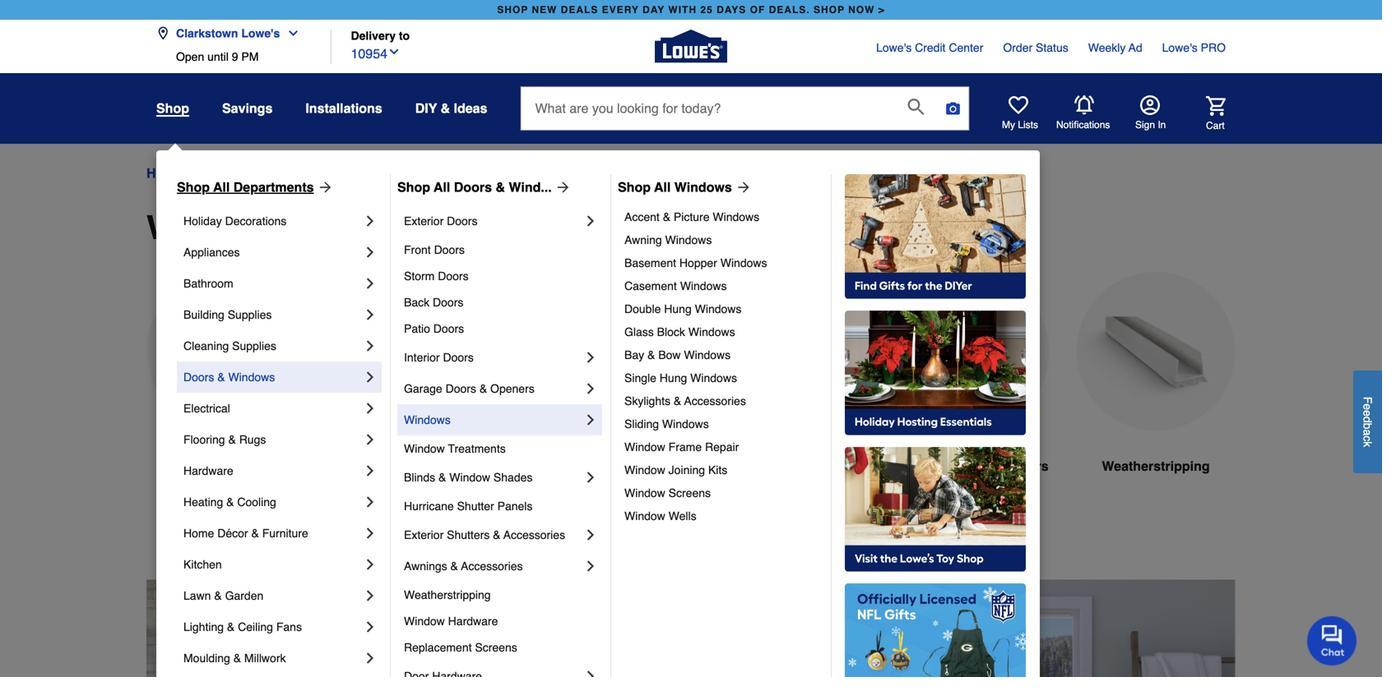Task type: vqa. For each thing, say whether or not it's contained in the screenshot.
chevron right image for Exterior Doors
yes



Task type: locate. For each thing, give the bounding box(es) containing it.
window up window screens on the bottom
[[625, 464, 665, 477]]

2 shop from the left
[[814, 4, 845, 16]]

2 horizontal spatial arrow right image
[[732, 179, 752, 196]]

windows inside double hung windows link
[[695, 303, 742, 316]]

windows up "awning windows" link
[[713, 211, 760, 224]]

chevron right image for kitchen
[[362, 557, 378, 573]]

windows down hopper
[[680, 280, 727, 293]]

windows & doors link
[[197, 164, 302, 183]]

camera image
[[945, 100, 961, 117]]

accent & picture windows link
[[625, 206, 820, 229]]

2 arrow right image from the left
[[552, 179, 572, 196]]

awning
[[625, 234, 662, 247]]

chevron right image for home décor & furniture
[[362, 526, 378, 542]]

shop up holiday
[[177, 180, 210, 195]]

1 horizontal spatial garage
[[891, 459, 937, 474]]

chevron right image for doors & windows
[[362, 369, 378, 386]]

all up holiday decorations
[[213, 180, 230, 195]]

weatherstripping
[[1102, 459, 1210, 474], [404, 589, 491, 602]]

arrow right image
[[314, 179, 334, 196], [552, 179, 572, 196], [732, 179, 752, 196]]

chevron right image for holiday decorations
[[362, 213, 378, 230]]

window wells link
[[625, 505, 820, 528]]

0 horizontal spatial screens
[[475, 642, 517, 655]]

1 vertical spatial home
[[183, 527, 214, 541]]

cleaning
[[183, 340, 229, 353]]

exterior doors
[[404, 215, 478, 228], [181, 459, 272, 474]]

exterior doors link
[[404, 206, 583, 237], [146, 272, 306, 516]]

ceiling
[[238, 621, 273, 634]]

>
[[879, 4, 885, 16]]

1 horizontal spatial hardware
[[448, 615, 498, 629]]

0 horizontal spatial exterior doors link
[[146, 272, 306, 516]]

shop
[[156, 101, 189, 116]]

0 vertical spatial home
[[146, 166, 183, 181]]

& inside 'lawn & garden' link
[[214, 590, 222, 603]]

pm
[[241, 50, 259, 63]]

in
[[1158, 119, 1166, 131]]

home up kitchen
[[183, 527, 214, 541]]

0 horizontal spatial exterior doors
[[181, 459, 272, 474]]

officially licensed n f l gifts. shop now. image
[[845, 584, 1026, 678]]

exterior down hurricane
[[404, 529, 444, 542]]

screens
[[669, 487, 711, 500], [475, 642, 517, 655]]

lowe's inside button
[[241, 27, 280, 40]]

windows down "awning windows" link
[[721, 257, 767, 270]]

0 vertical spatial exterior doors
[[404, 215, 478, 228]]

& inside moulding & millwork link
[[233, 652, 241, 666]]

all up accent
[[654, 180, 671, 195]]

chevron right image for windows
[[583, 412, 599, 429]]

arrow right image inside shop all windows link
[[732, 179, 752, 196]]

fans
[[276, 621, 302, 634]]

windows down skylights & accessories
[[662, 418, 709, 431]]

1 vertical spatial hardware
[[448, 615, 498, 629]]

windows inside glass block windows link
[[689, 326, 735, 339]]

interior doors down patio doors
[[404, 351, 474, 364]]

windows up bay & bow windows link
[[689, 326, 735, 339]]

wind...
[[509, 180, 552, 195]]

hung up glass block windows
[[664, 303, 692, 316]]

1 vertical spatial hung
[[660, 372, 687, 385]]

to
[[399, 29, 410, 42]]

doors & windows
[[183, 371, 275, 384]]

0 horizontal spatial home
[[146, 166, 183, 181]]

windows up glass block windows link
[[695, 303, 742, 316]]

1 vertical spatial openers
[[995, 459, 1049, 474]]

bay & bow windows link
[[625, 344, 820, 367]]

now
[[848, 4, 875, 16]]

0 vertical spatial weatherstripping link
[[1076, 272, 1236, 516]]

window for window treatments
[[404, 443, 445, 456]]

lighting & ceiling fans
[[183, 621, 302, 634]]

accessories inside "link"
[[684, 395, 746, 408]]

back doors link
[[404, 290, 599, 316]]

0 horizontal spatial shop
[[177, 180, 210, 195]]

3 all from the left
[[654, 180, 671, 195]]

single
[[625, 372, 657, 385]]

weekly ad
[[1088, 41, 1143, 54]]

supplies inside 'link'
[[228, 309, 272, 322]]

order
[[1003, 41, 1033, 54]]

exterior down flooring
[[181, 459, 230, 474]]

shop for shop all departments
[[177, 180, 210, 195]]

0 horizontal spatial arrow right image
[[314, 179, 334, 196]]

electrical
[[183, 402, 230, 416]]

windows inside windows & doors link
[[197, 166, 251, 181]]

accessories down panels
[[504, 529, 565, 542]]

hardware down flooring
[[183, 465, 233, 478]]

kits
[[708, 464, 728, 477]]

sliding windows link
[[625, 413, 820, 436]]

3 shop from the left
[[618, 180, 651, 195]]

all up front doors
[[434, 180, 450, 195]]

windows up the accent & picture windows
[[674, 180, 732, 195]]

chevron right image for building supplies
[[362, 307, 378, 323]]

0 vertical spatial weatherstripping
[[1102, 459, 1210, 474]]

0 vertical spatial interior
[[404, 351, 440, 364]]

cart button
[[1183, 96, 1226, 132]]

lowe's up pm
[[241, 27, 280, 40]]

bay & bow windows
[[625, 349, 731, 362]]

windows up holiday decorations
[[197, 166, 251, 181]]

chevron right image for blinds & window shades
[[583, 470, 599, 486]]

2 horizontal spatial shop
[[618, 180, 651, 195]]

hung for single
[[660, 372, 687, 385]]

0 vertical spatial hung
[[664, 303, 692, 316]]

& inside windows & doors link
[[254, 166, 263, 181]]

hardware link
[[183, 456, 362, 487]]

0 horizontal spatial weatherstripping link
[[404, 583, 599, 609]]

e up d
[[1361, 404, 1374, 410]]

windows down picture
[[665, 234, 712, 247]]

shop up accent
[[618, 180, 651, 195]]

storm
[[404, 270, 435, 283]]

installations
[[306, 101, 382, 116]]

None search field
[[520, 86, 970, 146]]

hung for double
[[664, 303, 692, 316]]

lawn & garden
[[183, 590, 264, 603]]

supplies down building supplies 'link'
[[232, 340, 276, 353]]

chevron right image for cleaning supplies
[[362, 338, 378, 355]]

weatherstripping link
[[1076, 272, 1236, 516], [404, 583, 599, 609]]

lowe's home improvement lists image
[[1009, 95, 1028, 115]]

1 horizontal spatial all
[[434, 180, 450, 195]]

front doors
[[404, 244, 465, 257]]

hurricane shutter panels
[[404, 500, 533, 513]]

0 horizontal spatial hardware
[[183, 465, 233, 478]]

exterior up front
[[404, 215, 444, 228]]

my
[[1002, 119, 1015, 131]]

chevron right image
[[362, 213, 378, 230], [583, 213, 599, 230], [362, 307, 378, 323], [362, 338, 378, 355], [583, 350, 599, 366], [583, 381, 599, 397], [583, 412, 599, 429], [362, 432, 378, 448], [362, 463, 378, 480], [583, 470, 599, 486], [362, 526, 378, 542], [583, 527, 599, 544], [362, 588, 378, 605], [362, 651, 378, 667]]

1 vertical spatial supplies
[[232, 340, 276, 353]]

1 shop from the left
[[497, 4, 528, 16]]

0 vertical spatial garage doors & openers
[[404, 383, 535, 396]]

pro
[[1201, 41, 1226, 54]]

& inside awnings & accessories link
[[451, 560, 458, 573]]

window screens
[[625, 487, 711, 500]]

windows inside sliding windows link
[[662, 418, 709, 431]]

1 shop from the left
[[177, 180, 210, 195]]

1 horizontal spatial lowe's
[[876, 41, 912, 54]]

heating
[[183, 496, 223, 509]]

shop up front
[[397, 180, 430, 195]]

1 horizontal spatial arrow right image
[[552, 179, 572, 196]]

skylights
[[625, 395, 671, 408]]

0 horizontal spatial openers
[[490, 383, 535, 396]]

notifications
[[1056, 119, 1110, 131]]

a blue chamberlain garage door opener with two white light panels. image
[[890, 272, 1050, 431]]

arrow right image for shop all departments
[[314, 179, 334, 196]]

casement windows link
[[625, 275, 820, 298]]

window up hurricane shutter panels
[[449, 471, 490, 485]]

sign
[[1135, 119, 1155, 131]]

lowe's left pro
[[1162, 41, 1198, 54]]

screens down joining
[[669, 487, 711, 500]]

window inside "link"
[[404, 615, 445, 629]]

0 horizontal spatial all
[[213, 180, 230, 195]]

shop left new on the top left of page
[[497, 4, 528, 16]]

exterior for topmost exterior doors link
[[404, 215, 444, 228]]

double hung windows
[[625, 303, 742, 316]]

basement hopper windows link
[[625, 252, 820, 275]]

chevron right image
[[362, 244, 378, 261], [362, 276, 378, 292], [362, 369, 378, 386], [362, 401, 378, 417], [362, 495, 378, 511], [362, 557, 378, 573], [583, 559, 599, 575], [362, 620, 378, 636], [583, 669, 599, 678]]

windows up single hung windows link at bottom
[[684, 349, 731, 362]]

& inside accent & picture windows link
[[663, 211, 671, 224]]

find gifts for the diyer. image
[[845, 174, 1026, 299]]

all for doors
[[434, 180, 450, 195]]

shop new deals every day with 25 days of deals. shop now > link
[[494, 0, 888, 20]]

windows inside doors & windows link
[[228, 371, 275, 384]]

windows link
[[518, 272, 678, 516], [404, 405, 583, 436]]

2 vertical spatial exterior
[[404, 529, 444, 542]]

& inside diy & ideas button
[[441, 101, 450, 116]]

1 vertical spatial weatherstripping
[[404, 589, 491, 602]]

shop
[[177, 180, 210, 195], [397, 180, 430, 195], [618, 180, 651, 195]]

1 all from the left
[[213, 180, 230, 195]]

window up blinds
[[404, 443, 445, 456]]

0 vertical spatial hardware
[[183, 465, 233, 478]]

& inside shop all doors & wind... link
[[496, 180, 505, 195]]

hardware inside "link"
[[448, 615, 498, 629]]

lowe's home improvement notification center image
[[1075, 95, 1094, 115]]

arrow right image inside shop all doors & wind... link
[[552, 179, 572, 196]]

lowe's credit center
[[876, 41, 984, 54]]

decorations
[[225, 215, 287, 228]]

home down shop button
[[146, 166, 183, 181]]

10954
[[351, 46, 388, 61]]

0 vertical spatial screens
[[669, 487, 711, 500]]

all
[[213, 180, 230, 195], [434, 180, 450, 195], [654, 180, 671, 195]]

window up the replacement
[[404, 615, 445, 629]]

all for windows
[[654, 180, 671, 195]]

1 vertical spatial weatherstripping link
[[404, 583, 599, 609]]

supplies for building supplies
[[228, 309, 272, 322]]

treatments
[[448, 443, 506, 456]]

screens down window hardware "link"
[[475, 642, 517, 655]]

1 arrow right image from the left
[[314, 179, 334, 196]]

0 horizontal spatial lowe's
[[241, 27, 280, 40]]

home décor & furniture
[[183, 527, 308, 541]]

windows inside basement hopper windows "link"
[[721, 257, 767, 270]]

1 horizontal spatial weatherstripping
[[1102, 459, 1210, 474]]

interior down patio
[[404, 351, 440, 364]]

window frame repair link
[[625, 436, 820, 459]]

2 horizontal spatial lowe's
[[1162, 41, 1198, 54]]

diy & ideas button
[[415, 94, 487, 123]]

lowe's
[[241, 27, 280, 40], [876, 41, 912, 54], [1162, 41, 1198, 54]]

credit
[[915, 41, 946, 54]]

1 horizontal spatial shop
[[814, 4, 845, 16]]

windows inside "awning windows" link
[[665, 234, 712, 247]]

1 horizontal spatial shop
[[397, 180, 430, 195]]

windows down bay & bow windows link
[[690, 372, 737, 385]]

window frame repair
[[625, 441, 739, 454]]

chevron down image
[[388, 45, 401, 58]]

cleaning supplies
[[183, 340, 276, 353]]

& inside heating & cooling link
[[226, 496, 234, 509]]

flooring
[[183, 434, 225, 447]]

visit the lowe's toy shop. image
[[845, 448, 1026, 573]]

chevron right image for heating & cooling
[[362, 495, 378, 511]]

windows down cleaning supplies link
[[228, 371, 275, 384]]

window down window screens on the bottom
[[625, 510, 665, 523]]

& inside "skylights & accessories" "link"
[[674, 395, 681, 408]]

hardware up replacement screens
[[448, 615, 498, 629]]

interior up hurricane
[[369, 459, 414, 474]]

lowe's pro
[[1162, 41, 1226, 54]]

windows inside bay & bow windows link
[[684, 349, 731, 362]]

& inside bay & bow windows link
[[648, 349, 655, 362]]

window hardware
[[404, 615, 498, 629]]

patio doors
[[404, 323, 464, 336]]

picture
[[674, 211, 710, 224]]

shop left 'now'
[[814, 4, 845, 16]]

2 shop from the left
[[397, 180, 430, 195]]

0 vertical spatial supplies
[[228, 309, 272, 322]]

exterior doors down "flooring & rugs"
[[181, 459, 272, 474]]

accessories down exterior shutters & accessories link
[[461, 560, 523, 573]]

0 vertical spatial exterior
[[404, 215, 444, 228]]

0 horizontal spatial shop
[[497, 4, 528, 16]]

window for window screens
[[625, 487, 665, 500]]

windows down sliding
[[569, 459, 627, 474]]

order status
[[1003, 41, 1069, 54]]

1 vertical spatial interior
[[369, 459, 414, 474]]

lowe's left credit
[[876, 41, 912, 54]]

1 horizontal spatial home
[[183, 527, 214, 541]]

ideas
[[454, 101, 487, 116]]

screens for replacement screens
[[475, 642, 517, 655]]

appliances link
[[183, 237, 362, 268]]

exterior doors up front doors
[[404, 215, 478, 228]]

2 vertical spatial accessories
[[461, 560, 523, 573]]

weekly
[[1088, 41, 1126, 54]]

shop for shop all doors & wind...
[[397, 180, 430, 195]]

basement
[[625, 257, 676, 270]]

windows up window treatments
[[404, 414, 451, 427]]

double
[[625, 303, 661, 316]]

e up b at the bottom
[[1361, 410, 1374, 417]]

arrow right image inside shop all departments link
[[314, 179, 334, 196]]

1 vertical spatial interior doors
[[369, 459, 456, 474]]

& inside lighting & ceiling fans 'link'
[[227, 621, 235, 634]]

shop all windows
[[618, 180, 732, 195]]

windows & doors up decorations
[[197, 166, 302, 181]]

1 horizontal spatial garage doors & openers link
[[890, 272, 1050, 516]]

0 vertical spatial garage
[[404, 383, 442, 396]]

3 arrow right image from the left
[[732, 179, 752, 196]]

window up window wells
[[625, 487, 665, 500]]

chevron right image for garage doors & openers
[[583, 381, 599, 397]]

1 e from the top
[[1361, 404, 1374, 410]]

2 all from the left
[[434, 180, 450, 195]]

window down sliding
[[625, 441, 665, 454]]

windows & doors down the departments
[[146, 209, 428, 247]]

lawn
[[183, 590, 211, 603]]

1 vertical spatial garage doors & openers
[[891, 459, 1049, 474]]

1 vertical spatial exterior doors
[[181, 459, 272, 474]]

lowe's credit center link
[[876, 39, 984, 56]]

1 horizontal spatial exterior doors link
[[404, 206, 583, 237]]

hopper
[[680, 257, 717, 270]]

Search Query text field
[[521, 87, 895, 130]]

0 vertical spatial accessories
[[684, 395, 746, 408]]

1 horizontal spatial screens
[[669, 487, 711, 500]]

window for window hardware
[[404, 615, 445, 629]]

accessories up sliding windows link
[[684, 395, 746, 408]]

until
[[207, 50, 229, 63]]

1 vertical spatial screens
[[475, 642, 517, 655]]

supplies up cleaning supplies
[[228, 309, 272, 322]]

windows
[[197, 166, 251, 181], [674, 180, 732, 195], [146, 209, 291, 247], [713, 211, 760, 224], [665, 234, 712, 247], [721, 257, 767, 270], [680, 280, 727, 293], [695, 303, 742, 316], [689, 326, 735, 339], [684, 349, 731, 362], [228, 371, 275, 384], [690, 372, 737, 385], [404, 414, 451, 427], [662, 418, 709, 431], [569, 459, 627, 474]]

interior doors up hurricane
[[369, 459, 456, 474]]

2 horizontal spatial all
[[654, 180, 671, 195]]

hung down bow
[[660, 372, 687, 385]]



Task type: describe. For each thing, give the bounding box(es) containing it.
open until 9 pm
[[176, 50, 259, 63]]

windows inside shop all windows link
[[674, 180, 732, 195]]

lowe's home improvement account image
[[1140, 95, 1160, 115]]

window for window joining kits
[[625, 464, 665, 477]]

building supplies link
[[183, 299, 362, 331]]

center
[[949, 41, 984, 54]]

kitchen
[[183, 559, 222, 572]]

0 vertical spatial interior doors
[[404, 351, 474, 364]]

glass block windows
[[625, 326, 735, 339]]

window screens link
[[625, 482, 820, 505]]

10954 button
[[351, 42, 401, 64]]

all for departments
[[213, 180, 230, 195]]

chevron right image for hardware
[[362, 463, 378, 480]]

diy & ideas
[[415, 101, 487, 116]]

building supplies
[[183, 309, 272, 322]]

c
[[1361, 436, 1374, 442]]

0 vertical spatial exterior doors link
[[404, 206, 583, 237]]

0 vertical spatial windows & doors
[[197, 166, 302, 181]]

chevron right image for electrical
[[362, 401, 378, 417]]

shop all departments link
[[177, 178, 334, 197]]

& inside blinds & window shades link
[[439, 471, 446, 485]]

shop all windows link
[[618, 178, 752, 197]]

windows inside casement windows link
[[680, 280, 727, 293]]

casement
[[625, 280, 677, 293]]

d
[[1361, 417, 1374, 423]]

1 horizontal spatial openers
[[995, 459, 1049, 474]]

chevron right image for lighting & ceiling fans
[[362, 620, 378, 636]]

windows inside accent & picture windows link
[[713, 211, 760, 224]]

delivery
[[351, 29, 396, 42]]

a black double-hung window with six panes. image
[[518, 272, 678, 431]]

0 horizontal spatial garage doors & openers
[[404, 383, 535, 396]]

chevron down image
[[280, 27, 300, 40]]

k
[[1361, 442, 1374, 448]]

deals.
[[769, 4, 810, 16]]

window treatments
[[404, 443, 506, 456]]

& inside exterior shutters & accessories link
[[493, 529, 501, 542]]

sliding
[[625, 418, 659, 431]]

1 vertical spatial garage
[[891, 459, 937, 474]]

departments
[[233, 180, 314, 195]]

home for home décor & furniture
[[183, 527, 214, 541]]

order status link
[[1003, 39, 1069, 56]]

joining
[[669, 464, 705, 477]]

sign in button
[[1135, 95, 1166, 132]]

panels
[[497, 500, 533, 513]]

furniture
[[262, 527, 308, 541]]

lists
[[1018, 119, 1038, 131]]

0 horizontal spatial weatherstripping
[[404, 589, 491, 602]]

moulding
[[183, 652, 230, 666]]

1 vertical spatial exterior doors link
[[146, 272, 306, 516]]

2 e from the top
[[1361, 410, 1374, 417]]

lowe's pro link
[[1162, 39, 1226, 56]]

kitchen link
[[183, 550, 362, 581]]

location image
[[156, 27, 169, 40]]

arrow right image for shop all windows
[[732, 179, 752, 196]]

moulding & millwork
[[183, 652, 286, 666]]

exterior shutters & accessories link
[[404, 520, 583, 551]]

awnings
[[404, 560, 447, 573]]

millwork
[[244, 652, 286, 666]]

single hung windows link
[[625, 367, 820, 390]]

holiday hosting essentials. image
[[845, 311, 1026, 436]]

accent
[[625, 211, 660, 224]]

casement windows
[[625, 280, 727, 293]]

chevron right image for flooring & rugs
[[362, 432, 378, 448]]

window for window frame repair
[[625, 441, 665, 454]]

front doors link
[[404, 237, 599, 263]]

chevron right image for bathroom
[[362, 276, 378, 292]]

status
[[1036, 41, 1069, 54]]

accessories for awnings & accessories
[[461, 560, 523, 573]]

0 horizontal spatial garage
[[404, 383, 442, 396]]

window joining kits
[[625, 464, 728, 477]]

advertisement region
[[146, 580, 1236, 678]]

shop all departments
[[177, 180, 314, 195]]

chevron right image for appliances
[[362, 244, 378, 261]]

skylights & accessories
[[625, 395, 746, 408]]

my lists
[[1002, 119, 1038, 131]]

delivery to
[[351, 29, 410, 42]]

chevron right image for exterior shutters & accessories
[[583, 527, 599, 544]]

with
[[668, 4, 697, 16]]

supplies for cleaning supplies
[[232, 340, 276, 353]]

a piece of white weatherstripping. image
[[1076, 272, 1236, 431]]

cooling
[[237, 496, 276, 509]]

block
[[657, 326, 685, 339]]

b
[[1361, 423, 1374, 430]]

décor
[[217, 527, 248, 541]]

replacement screens
[[404, 642, 517, 655]]

f
[[1361, 397, 1374, 404]]

ad
[[1129, 41, 1143, 54]]

0 vertical spatial openers
[[490, 383, 535, 396]]

heating & cooling
[[183, 496, 276, 509]]

& inside 'home décor & furniture' link
[[251, 527, 259, 541]]

bow
[[658, 349, 681, 362]]

cleaning supplies link
[[183, 331, 362, 362]]

f e e d b a c k button
[[1354, 371, 1382, 474]]

deals
[[561, 4, 598, 16]]

1 horizontal spatial exterior doors
[[404, 215, 478, 228]]

window wells
[[625, 510, 697, 523]]

open
[[176, 50, 204, 63]]

accessories for skylights & accessories
[[684, 395, 746, 408]]

replacement screens link
[[404, 635, 599, 662]]

new
[[532, 4, 557, 16]]

1 horizontal spatial weatherstripping link
[[1076, 272, 1236, 516]]

a
[[1361, 430, 1374, 436]]

blinds
[[404, 471, 435, 485]]

a barn door with a brown frame, three frosted glass panels, black hardware and a black track. image
[[704, 272, 864, 431]]

lowe's home improvement logo image
[[655, 10, 727, 83]]

double hung windows link
[[625, 298, 820, 321]]

chevron right image for moulding & millwork
[[362, 651, 378, 667]]

1 vertical spatial exterior
[[181, 459, 230, 474]]

& inside doors & windows link
[[217, 371, 225, 384]]

lowe's home improvement cart image
[[1206, 96, 1226, 116]]

home for home
[[146, 166, 183, 181]]

glass
[[625, 326, 654, 339]]

windows down the shop all departments
[[146, 209, 291, 247]]

0 horizontal spatial garage doors & openers link
[[404, 374, 583, 405]]

window for window wells
[[625, 510, 665, 523]]

shades
[[494, 471, 533, 485]]

1 vertical spatial windows & doors
[[146, 209, 428, 247]]

shop all doors & wind... link
[[397, 178, 572, 197]]

& inside flooring & rugs link
[[228, 434, 236, 447]]

lowe's for lowe's credit center
[[876, 41, 912, 54]]

storm doors link
[[404, 263, 599, 290]]

shop for shop all windows
[[618, 180, 651, 195]]

frame
[[669, 441, 702, 454]]

storm doors
[[404, 270, 469, 283]]

chevron right image for exterior doors
[[583, 213, 599, 230]]

chevron right image for awnings & accessories
[[583, 559, 599, 575]]

awning windows link
[[625, 229, 820, 252]]

a white three-panel, craftsman-style, prehung interior door with doorframe and hinges. image
[[332, 272, 492, 431]]

a blue six-lite, two-panel, shaker-style exterior door. image
[[146, 272, 306, 431]]

25
[[701, 4, 713, 16]]

search image
[[908, 99, 924, 115]]

chevron right image for lawn & garden
[[362, 588, 378, 605]]

screens for window screens
[[669, 487, 711, 500]]

1 horizontal spatial garage doors & openers
[[891, 459, 1049, 474]]

lawn & garden link
[[183, 581, 362, 612]]

home décor & furniture link
[[183, 518, 362, 550]]

flooring & rugs link
[[183, 425, 362, 456]]

window treatments link
[[404, 436, 599, 462]]

arrow right image for shop all doors & wind...
[[552, 179, 572, 196]]

chat invite button image
[[1307, 616, 1358, 667]]

lowe's for lowe's pro
[[1162, 41, 1198, 54]]

diy
[[415, 101, 437, 116]]

moulding & millwork link
[[183, 643, 362, 675]]

1 vertical spatial accessories
[[504, 529, 565, 542]]

replacement
[[404, 642, 472, 655]]

weekly ad link
[[1088, 39, 1143, 56]]

exterior for exterior shutters & accessories link
[[404, 529, 444, 542]]

chevron right image for interior doors
[[583, 350, 599, 366]]

windows inside single hung windows link
[[690, 372, 737, 385]]

patio
[[404, 323, 430, 336]]

lighting
[[183, 621, 224, 634]]

rugs
[[239, 434, 266, 447]]



